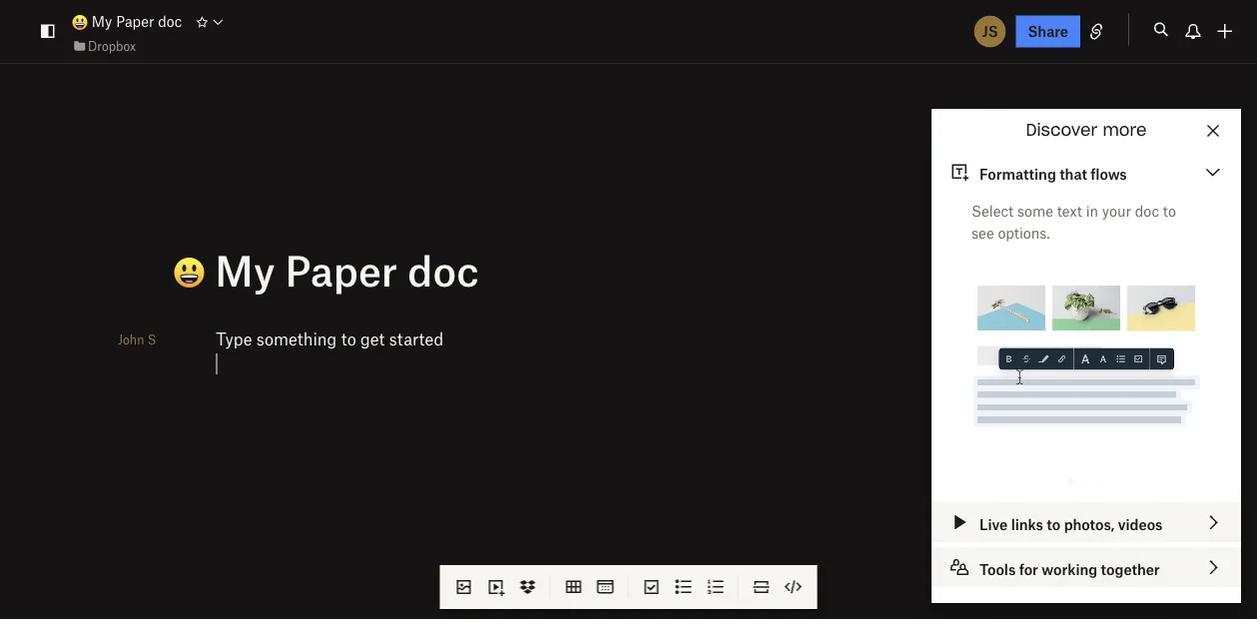 Task type: describe. For each thing, give the bounding box(es) containing it.
for
[[1020, 561, 1039, 578]]

more
[[1103, 122, 1148, 138]]

js button
[[973, 13, 1009, 49]]

updated 6 seconds ago
[[992, 579, 1148, 596]]

0 vertical spatial my paper doc
[[88, 13, 182, 30]]

0 horizontal spatial paper
[[116, 13, 154, 30]]

working
[[1042, 561, 1098, 578]]

live links to photos, videos
[[980, 516, 1163, 533]]

see
[[972, 224, 995, 241]]

😃
[[130, 247, 170, 298]]

videos
[[1119, 516, 1163, 533]]

started
[[389, 328, 444, 349]]

type something to get started
[[216, 328, 444, 349]]

discover more
[[1027, 122, 1148, 138]]

live links to photos, videos button
[[932, 503, 1242, 543]]

heading containing my paper doc
[[130, 244, 948, 298]]

text
[[1058, 202, 1083, 219]]

formatting that flows
[[980, 165, 1128, 182]]

links
[[1012, 516, 1044, 533]]

to for live links to photos, videos
[[1047, 516, 1061, 533]]

live links to photos, videos link
[[932, 503, 1242, 543]]

live
[[980, 516, 1008, 533]]

some
[[1018, 202, 1054, 219]]

something
[[257, 328, 337, 349]]

to inside select some text in your doc to see options.
[[1164, 202, 1177, 219]]

my paper doc link
[[72, 10, 182, 33]]

tools for working together button
[[932, 548, 1242, 588]]

share button
[[1017, 15, 1081, 47]]

discover
[[1027, 122, 1098, 138]]

flows
[[1091, 165, 1128, 182]]

tools for working together link
[[932, 548, 1242, 588]]

paper inside heading
[[285, 244, 398, 295]]

photos,
[[1065, 516, 1115, 533]]

formatting that flows button
[[932, 152, 1242, 192]]



Task type: vqa. For each thing, say whether or not it's contained in the screenshot.
you
no



Task type: locate. For each thing, give the bounding box(es) containing it.
to inside popup button
[[1047, 516, 1061, 533]]

that
[[1060, 165, 1088, 182]]

2 vertical spatial doc
[[408, 244, 479, 295]]

formatting
[[980, 165, 1057, 182]]

tools
[[980, 561, 1016, 578]]

type
[[216, 328, 252, 349]]

0 horizontal spatial to
[[341, 328, 356, 349]]

js
[[983, 22, 999, 40]]

doc right your
[[1136, 202, 1160, 219]]

1 vertical spatial doc
[[1136, 202, 1160, 219]]

options.
[[999, 224, 1051, 241]]

select some text in your doc to see options.
[[972, 202, 1177, 241]]

tools for working together
[[980, 561, 1161, 578]]

1 horizontal spatial my paper doc
[[205, 244, 479, 295]]

0 vertical spatial paper
[[116, 13, 154, 30]]

formatting that flows link
[[932, 152, 1242, 192]]

0 vertical spatial my
[[92, 13, 112, 30]]

get
[[361, 328, 385, 349]]

doc
[[158, 13, 182, 30], [1136, 202, 1160, 219], [408, 244, 479, 295]]

0 horizontal spatial doc
[[158, 13, 182, 30]]

0 horizontal spatial my paper doc
[[88, 13, 182, 30]]

to left get
[[341, 328, 356, 349]]

my inside my paper doc link
[[92, 13, 112, 30]]

6
[[1053, 579, 1062, 596]]

2 horizontal spatial to
[[1164, 202, 1177, 219]]

paper up dropbox
[[116, 13, 154, 30]]

paper up "type something to get started"
[[285, 244, 398, 295]]

paper
[[116, 13, 154, 30], [285, 244, 398, 295]]

1 vertical spatial my
[[215, 244, 275, 295]]

to for type something to get started
[[341, 328, 356, 349]]

my paper doc up dropbox
[[88, 13, 182, 30]]

seconds
[[1066, 579, 1120, 596]]

select
[[972, 202, 1014, 219]]

my paper doc inside heading
[[205, 244, 479, 295]]

your
[[1103, 202, 1132, 219]]

to
[[1164, 202, 1177, 219], [341, 328, 356, 349], [1047, 516, 1061, 533]]

updated
[[992, 579, 1049, 596]]

1 vertical spatial to
[[341, 328, 356, 349]]

my paper doc up "type something to get started"
[[205, 244, 479, 295]]

2 vertical spatial to
[[1047, 516, 1061, 533]]

grinning face with big eyes image
[[72, 14, 88, 30]]

in
[[1087, 202, 1099, 219]]

ago
[[1124, 579, 1148, 596]]

1 horizontal spatial paper
[[285, 244, 398, 295]]

0 vertical spatial doc
[[158, 13, 182, 30]]

share
[[1029, 22, 1069, 40]]

to right "links"
[[1047, 516, 1061, 533]]

my right grinning face with big eyes "icon"
[[92, 13, 112, 30]]

to right your
[[1164, 202, 1177, 219]]

dropbox
[[88, 38, 136, 53]]

doc right grinning face with big eyes "icon"
[[158, 13, 182, 30]]

heading
[[130, 244, 948, 298]]

1 vertical spatial my paper doc
[[205, 244, 479, 295]]

dropbox link
[[72, 36, 136, 56]]

1 horizontal spatial doc
[[408, 244, 479, 295]]

1 horizontal spatial my
[[215, 244, 275, 295]]

0 vertical spatial to
[[1164, 202, 1177, 219]]

0 horizontal spatial my
[[92, 13, 112, 30]]

2 horizontal spatial doc
[[1136, 202, 1160, 219]]

doc inside select some text in your doc to see options.
[[1136, 202, 1160, 219]]

my
[[92, 13, 112, 30], [215, 244, 275, 295]]

doc up 'started'
[[408, 244, 479, 295]]

my paper doc
[[88, 13, 182, 30], [205, 244, 479, 295]]

1 horizontal spatial to
[[1047, 516, 1061, 533]]

together
[[1102, 561, 1161, 578]]

my up 'type'
[[215, 244, 275, 295]]

1 vertical spatial paper
[[285, 244, 398, 295]]



